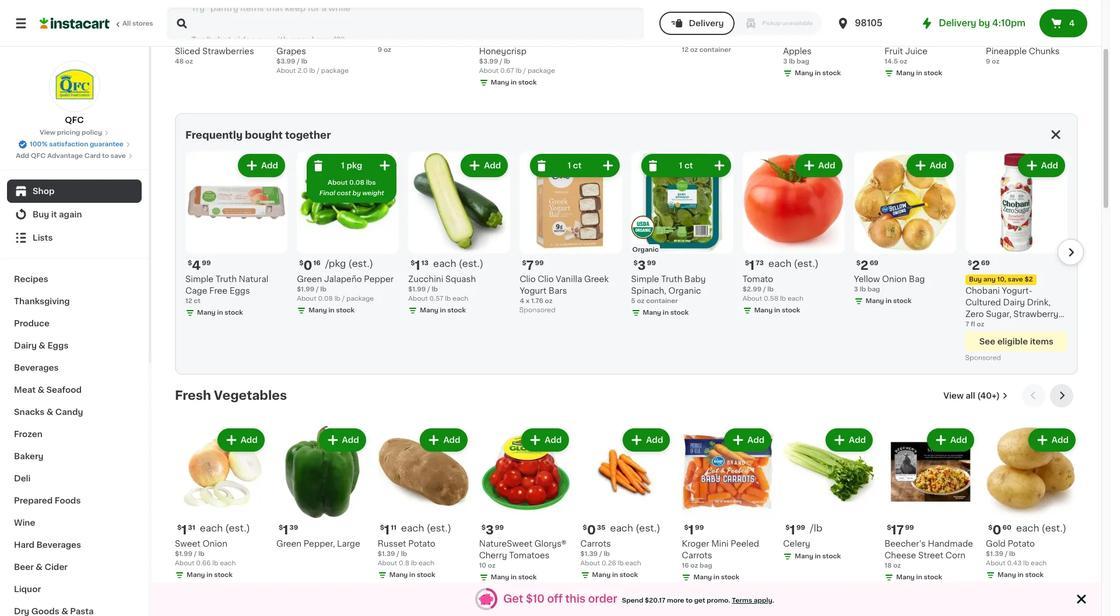 Task type: locate. For each thing, give the bounding box(es) containing it.
large
[[337, 540, 360, 548]]

view inside view pricing policy link
[[40, 129, 55, 136]]

$ inside $ 1 99
[[684, 525, 689, 531]]

buy for buy any 10, save $2
[[969, 276, 982, 283]]

stock down organic - apples - honeycrisp $3.99 / lb about 0.67 lb / package
[[518, 79, 537, 86]]

0 horizontal spatial kroger
[[682, 540, 709, 548]]

1 inside 'element'
[[182, 524, 187, 536]]

99 inside $ 9 99
[[191, 20, 200, 27]]

each inside sweet onion $1.99 / lb about 0.66 lb each
[[220, 560, 236, 567]]

juice
[[905, 47, 928, 55]]

1 mixed from the left
[[378, 36, 403, 44]]

0 horizontal spatial 4
[[192, 260, 201, 272]]

view inside "view all (40+)" popup button
[[944, 392, 964, 400]]

stock down 'tomato $2.99 / lb about 0.58 lb each'
[[782, 307, 800, 314]]

dairy down produce
[[14, 342, 37, 350]]

truth inside simple truth baby spinach, organic 5 oz container
[[661, 275, 683, 283]]

grapes   cotton candy
[[581, 36, 670, 44]]

1 vertical spatial cherry
[[479, 552, 507, 560]]

1 2 from the left
[[861, 260, 869, 272]]

99 up cage
[[202, 260, 211, 267]]

selection
[[205, 35, 244, 44]]

0 horizontal spatial $1.99
[[175, 551, 192, 557]]

(est.) up squash at the left top of the page
[[459, 259, 484, 268]]

(est.) for carrots
[[636, 524, 661, 533]]

potato for 0
[[1008, 540, 1035, 548]]

$ 0 35
[[583, 524, 606, 536]]

99 inside $ 1 99 /lb
[[797, 525, 805, 531]]

dairy & eggs link
[[7, 335, 142, 357]]

1 vertical spatial carrots
[[682, 552, 712, 560]]

0 vertical spatial save
[[111, 153, 126, 159]]

$2
[[1025, 276, 1033, 283]]

item carousel region
[[169, 147, 1084, 369], [175, 384, 1078, 608]]

sponsored badge image for 17
[[885, 586, 920, 592]]

1 1 ct from the left
[[568, 162, 582, 170]]

about left 0.26
[[581, 560, 600, 567]]

$ up chobani
[[968, 260, 972, 267]]

0 horizontal spatial apples
[[520, 36, 548, 44]]

package down jalapeño
[[346, 296, 374, 302]]

1 horizontal spatial 0.08
[[349, 180, 364, 186]]

98105 button
[[836, 7, 906, 40]]

many down the 0.66 on the bottom left of page
[[187, 572, 205, 578]]

1 horizontal spatial container
[[700, 47, 731, 53]]

cost
[[337, 190, 351, 197]]

add button for gold potato
[[1030, 430, 1075, 451]]

stock down "$1.99 per pound" element
[[823, 553, 841, 560]]

frozen link
[[7, 423, 142, 446]]

fresh left "vegetables"
[[175, 390, 211, 402]]

kroger inside kroger honeycrisp apples 3 lb bag
[[783, 36, 811, 44]]

1 8 from the left
[[689, 20, 697, 32]]

add for simple truth natural cage free eggs
[[261, 162, 278, 170]]

0 horizontal spatial 8
[[689, 20, 697, 32]]

2 69 from the left
[[981, 260, 990, 267]]

section
[[169, 113, 1084, 375]]

$0.35 each (estimated) element
[[581, 523, 673, 538]]

0 horizontal spatial 1 ct
[[568, 162, 582, 170]]

2 clio from the left
[[538, 275, 554, 283]]

oz down pineapple
[[992, 58, 1000, 65]]

1.76
[[531, 298, 543, 304]]

potato inside gold potato $1.39 / lb about 0.43 lb each
[[1008, 540, 1035, 548]]

oz inside fresh kitchen pineapple chunks 9 oz
[[992, 58, 1000, 65]]

99 for private selection sliced strawberries
[[191, 20, 200, 27]]

2 horizontal spatial $1.39
[[986, 551, 1004, 557]]

increment quantity of clio clio vanilla greek yogurt bars image
[[601, 159, 615, 173]]

bag inside kroger honeycrisp apples 3 lb bag
[[797, 58, 809, 65]]

add button for zucchini squash
[[462, 155, 507, 176]]

2 1 ct from the left
[[679, 162, 693, 170]]

0 vertical spatial fresh
[[986, 36, 1009, 44]]

0 horizontal spatial 2
[[861, 260, 869, 272]]

$ up naturesweet
[[481, 525, 486, 531]]

$1.39 inside russet potato $1.39 / lb about 0.8 lb each
[[378, 551, 395, 557]]

each (est.)
[[433, 259, 484, 268], [769, 259, 819, 268], [200, 524, 250, 533], [610, 524, 661, 533], [1016, 524, 1067, 533]]

simple for 3
[[631, 275, 659, 283]]

green down $ 1 39
[[276, 540, 302, 548]]

99 inside the $ 7 99
[[535, 260, 544, 267]]

green jalapeño pepper $1.99 / lb about 0.08 lb / package
[[297, 275, 394, 302]]

1 vertical spatial candy
[[55, 408, 83, 416]]

truth up free
[[216, 275, 237, 283]]

0.08 left lbs
[[349, 180, 364, 186]]

9 up "private"
[[182, 20, 190, 32]]

0 horizontal spatial 69
[[870, 260, 879, 267]]

organic left the red
[[276, 36, 309, 44]]

sponsored badge image down 18
[[885, 586, 920, 592]]

1 ct for remove simple truth baby spinach, organic image
[[679, 162, 693, 170]]

get $10 off this order spend $20.17 more to get promo. terms apply .
[[503, 594, 774, 604]]

0 horizontal spatial 7
[[526, 260, 534, 272]]

honeycrisp inside kroger honeycrisp apples 3 lb bag
[[813, 36, 860, 44]]

2 horizontal spatial ct
[[685, 162, 693, 170]]

0 horizontal spatial cherry
[[479, 552, 507, 560]]

view left all on the right bottom of page
[[944, 392, 964, 400]]

$0.16 per package (estimated) element
[[297, 258, 399, 274]]

qfc down 100% on the left top of page
[[31, 153, 46, 159]]

2 truth from the left
[[661, 275, 683, 283]]

$1.99 inside green jalapeño pepper $1.99 / lb about 0.08 lb / package
[[297, 286, 314, 293]]

each inside carrots $1.39 / lb about 0.26 lb each
[[625, 560, 641, 567]]

$1.99 inside sweet onion $1.99 / lb about 0.66 lb each
[[175, 551, 192, 557]]

1 right remove simple truth baby spinach, organic image
[[679, 162, 683, 170]]

2 horizontal spatial bag
[[868, 286, 880, 293]]

grapes up 2.0
[[276, 47, 306, 55]]

about inside russet potato $1.39 / lb about 0.8 lb each
[[378, 560, 397, 567]]

2 up chobani
[[972, 260, 980, 272]]

about inside 'about 0.08 lbs final cost by weight'
[[328, 180, 348, 186]]

2 $1.39 from the left
[[581, 551, 598, 557]]

$1.11 each (estimated) element
[[378, 523, 470, 538]]

0 horizontal spatial $3.99
[[276, 58, 295, 65]]

each down squash at the left top of the page
[[453, 296, 468, 302]]

& for dairy
[[39, 342, 45, 350]]

1 vertical spatial 9
[[378, 47, 382, 53]]

meat & seafood
[[14, 386, 82, 394]]

99 inside $ 4 99
[[202, 260, 211, 267]]

2 mixed from the left
[[944, 36, 969, 44]]

4 inside button
[[1069, 19, 1075, 27]]

0 horizontal spatial 0.08
[[318, 296, 333, 302]]

1 horizontal spatial 7
[[966, 321, 969, 328]]

$ 1 73
[[745, 260, 764, 272]]

save up yogurt-
[[1008, 276, 1023, 283]]

1 horizontal spatial 4
[[520, 298, 524, 304]]

seafood
[[46, 386, 82, 394]]

$1.39
[[378, 551, 395, 557], [581, 551, 598, 557], [986, 551, 1004, 557]]

buy for buy it again
[[33, 211, 49, 219]]

0 vertical spatial qfc
[[65, 116, 84, 124]]

add for green pepper, large
[[342, 436, 359, 444]]

kroger for 1
[[682, 540, 709, 548]]

beverages up cider at the left bottom
[[36, 541, 81, 549]]

chobani
[[966, 287, 1000, 295]]

None search field
[[167, 7, 645, 40]]

delivery for delivery by 4:10pm
[[939, 19, 977, 27]]

$3.99
[[276, 58, 295, 65], [479, 58, 498, 65]]

each (est.) for sweet onion
[[200, 524, 250, 533]]

2
[[861, 260, 869, 272], [972, 260, 980, 272]]

all stores
[[122, 20, 153, 27]]

in down green jalapeño pepper $1.99 / lb about 0.08 lb / package
[[329, 307, 335, 314]]

view all (40+) button
[[939, 384, 1013, 408]]

cage
[[185, 287, 207, 295]]

1 vertical spatial onion
[[203, 540, 227, 548]]

to inside get $10 off this order spend $20.17 more to get promo. terms apply .
[[686, 597, 693, 604]]

$ inside $ 0 35
[[583, 525, 587, 531]]

lb inside the yellow onion bag 3 lb bag
[[860, 286, 866, 293]]

add button for carrots
[[624, 430, 669, 451]]

about left 2.0
[[276, 68, 296, 74]]

chobani yogurt- cultured dairy drink, zero sugar, strawberry cheesecake inspired
[[966, 287, 1059, 330]]

snacks & candy
[[14, 408, 83, 416]]

$ 0 60
[[988, 524, 1012, 536]]

eggs
[[230, 287, 250, 295], [47, 342, 68, 350]]

(est.) inside the $ 1 11 each (est.)
[[427, 524, 451, 533]]

1 horizontal spatial $ 8 99
[[786, 20, 809, 32]]

many in stock
[[795, 70, 841, 76], [896, 70, 942, 76], [491, 79, 537, 86], [866, 298, 912, 304], [309, 307, 355, 314], [420, 307, 466, 314], [754, 307, 800, 314], [197, 310, 243, 316], [643, 310, 689, 316], [795, 553, 841, 560], [187, 572, 233, 578], [389, 572, 435, 578], [592, 572, 638, 578], [998, 572, 1044, 578], [491, 574, 537, 581], [694, 574, 740, 581], [896, 574, 942, 581]]

0.67
[[500, 68, 514, 74]]

1 horizontal spatial eggs
[[230, 287, 250, 295]]

yogurt
[[520, 287, 547, 295]]

& down produce
[[39, 342, 45, 350]]

1 horizontal spatial honeycrisp
[[813, 36, 860, 44]]

vanilla
[[556, 275, 582, 283]]

1 left 13
[[415, 260, 420, 272]]

cherry inside kroger cherry mixed fruit juice 14.5 oz
[[914, 36, 942, 44]]

/pkg (est.)
[[325, 259, 373, 268]]

1 horizontal spatial 0
[[587, 524, 596, 536]]

0 horizontal spatial $ 8 99
[[684, 20, 707, 32]]

each (est.) up 'tomato $2.99 / lb about 0.58 lb each'
[[769, 259, 819, 268]]

1 horizontal spatial onion
[[882, 275, 907, 283]]

onion left bag at the right
[[882, 275, 907, 283]]

0 horizontal spatial onion
[[203, 540, 227, 548]]

frequently
[[185, 131, 243, 140]]

7 left fl
[[966, 321, 969, 328]]

0 vertical spatial 16
[[313, 260, 321, 267]]

container
[[700, 47, 731, 53], [646, 298, 678, 304]]

organic down item badge image
[[632, 247, 659, 253]]

dry goods & pasta link
[[7, 601, 142, 616]]

each (est.) for tomato
[[769, 259, 819, 268]]

1 vertical spatial eggs
[[47, 342, 68, 350]]

mixed inside kroger cherry mixed fruit juice 14.5 oz
[[944, 36, 969, 44]]

1 horizontal spatial 12
[[682, 47, 689, 53]]

dairy down yogurt-
[[1003, 299, 1025, 307]]

0 horizontal spatial 16
[[313, 260, 321, 267]]

2 for yellow onion bag
[[861, 260, 869, 272]]

1 horizontal spatial view
[[944, 392, 964, 400]]

2.0
[[298, 68, 308, 74]]

save
[[111, 153, 126, 159], [1008, 276, 1023, 283]]

2 vertical spatial $ 3 99
[[481, 524, 504, 536]]

by left 4:10pm
[[979, 19, 990, 27]]

green inside green jalapeño pepper $1.99 / lb about 0.08 lb / package
[[297, 275, 322, 283]]

0 vertical spatial 4
[[1069, 19, 1075, 27]]

buy it again
[[33, 211, 82, 219]]

all
[[122, 20, 131, 27]]

(est.) for tomato
[[794, 259, 819, 268]]

$
[[177, 20, 182, 27], [684, 20, 689, 27], [786, 20, 790, 27], [988, 20, 993, 27], [188, 260, 192, 267], [299, 260, 304, 267], [411, 260, 415, 267], [522, 260, 526, 267], [634, 260, 638, 267], [745, 260, 749, 267], [856, 260, 861, 267], [968, 260, 972, 267], [177, 525, 182, 531], [279, 525, 283, 531], [380, 525, 384, 531], [481, 525, 486, 531], [583, 525, 587, 531], [684, 525, 689, 531], [786, 525, 790, 531], [887, 525, 891, 531], [988, 525, 993, 531]]

1 horizontal spatial 2
[[972, 260, 980, 272]]

3 for naturesweet glorys® cherry tomatoes
[[486, 524, 494, 536]]

1 pkg
[[341, 162, 362, 170]]

0 horizontal spatial view
[[40, 129, 55, 136]]

many down cheese
[[896, 574, 915, 581]]

1 $ 8 99 from the left
[[684, 20, 707, 32]]

1 vertical spatial save
[[1008, 276, 1023, 283]]

1 for $ 1 99
[[689, 524, 694, 536]]

terms
[[732, 597, 752, 604]]

fresh inside fresh kitchen pineapple chunks 9 oz
[[986, 36, 1009, 44]]

1 vertical spatial fresh
[[175, 390, 211, 402]]

cherry
[[914, 36, 942, 44], [479, 552, 507, 560]]

in up promo.
[[714, 574, 720, 581]]

$3.99 inside organic red seedless grapes $3.99 / lb about 2.0 lb / package
[[276, 58, 295, 65]]

39
[[289, 525, 298, 531]]

add for celery
[[849, 436, 866, 444]]

$ up yogurt
[[522, 260, 526, 267]]

(est.) for zucchini squash
[[459, 259, 484, 268]]

2 2 from the left
[[972, 260, 980, 272]]

about down $ 0 16
[[297, 296, 316, 302]]

$ left 35
[[583, 525, 587, 531]]

99 left /lb
[[797, 525, 805, 531]]

&
[[39, 342, 45, 350], [38, 386, 44, 394], [46, 408, 53, 416], [36, 563, 43, 571], [61, 608, 68, 616]]

apples inside organic - apples - honeycrisp $3.99 / lb about 0.67 lb / package
[[520, 36, 548, 44]]

increment quantity of simple truth baby spinach, organic image
[[712, 159, 726, 173]]

candy inside the snacks & candy link
[[55, 408, 83, 416]]

$1.31 each (estimated) element
[[175, 523, 267, 538]]

product group containing 17
[[885, 426, 977, 595]]

0.66
[[196, 560, 211, 567]]

product group containing 4
[[185, 152, 288, 320]]

0 vertical spatial grapes
[[581, 36, 610, 44]]

(est.) inside $1.13 each (estimated) element
[[459, 259, 484, 268]]

each right 31
[[200, 524, 223, 533]]

1 vertical spatial 12
[[185, 298, 192, 304]]

clio up "bars"
[[538, 275, 554, 283]]

1 horizontal spatial 69
[[981, 260, 990, 267]]

1 horizontal spatial potato
[[1008, 540, 1035, 548]]

potato down $1.11 each (estimated) element
[[408, 540, 436, 548]]

& inside 'link'
[[61, 608, 68, 616]]

1 $ 2 69 from the left
[[856, 260, 879, 272]]

$ left 13
[[411, 260, 415, 267]]

99 for kroger honeycrisp apples
[[800, 20, 809, 27]]

each inside 'tomato $2.99 / lb about 0.58 lb each'
[[788, 296, 804, 302]]

0 vertical spatial dairy
[[1003, 299, 1025, 307]]

0 horizontal spatial $ 3 99
[[481, 524, 504, 536]]

16
[[313, 260, 321, 267], [682, 563, 689, 569]]

0 vertical spatial to
[[102, 153, 109, 159]]

sponsored badge image for 3
[[479, 586, 514, 592]]

0 horizontal spatial simple
[[185, 275, 214, 283]]

fresh up pineapple
[[986, 36, 1009, 44]]

0 vertical spatial by
[[979, 19, 990, 27]]

apples for honeycrisp
[[520, 36, 548, 44]]

9 down pineapple
[[986, 58, 991, 65]]

red
[[311, 36, 328, 44]]

$ 2 69 for buy any 10, save $2
[[968, 260, 990, 272]]

9 inside fresh kitchen pineapple chunks 9 oz
[[986, 58, 991, 65]]

& right meat
[[38, 386, 44, 394]]

candy for snacks & candy
[[55, 408, 83, 416]]

1 truth from the left
[[216, 275, 237, 283]]

(est.) up russet potato $1.39 / lb about 0.8 lb each
[[427, 524, 451, 533]]

10
[[479, 563, 486, 569]]

1 ct for remove clio clio vanilla greek yogurt bars icon
[[568, 162, 582, 170]]

$1.99 down $ 0 16
[[297, 286, 314, 293]]

4
[[1069, 19, 1075, 27], [192, 260, 201, 272], [520, 298, 524, 304]]

0.58
[[764, 296, 779, 302]]

0 vertical spatial green
[[297, 275, 322, 283]]

/ inside sweet onion $1.99 / lb about 0.66 lb each
[[194, 551, 197, 557]]

16 inside the kroger mini peeled carrots 16 oz bag
[[682, 563, 689, 569]]

oz inside clio clio vanilla greek yogurt bars 4 x 1.76 oz
[[545, 298, 553, 304]]

1 horizontal spatial ct
[[573, 162, 582, 170]]

1 for $ 1 31
[[182, 524, 187, 536]]

1 potato from the left
[[408, 540, 436, 548]]

/ inside zucchini squash $1.99 / lb about 0.57 lb each
[[427, 286, 430, 293]]

lists
[[33, 234, 53, 242]]

$ left 60
[[988, 525, 993, 531]]

0 vertical spatial apples
[[520, 36, 548, 44]]

$1.39 for 0
[[986, 551, 1004, 557]]

pkg
[[347, 162, 362, 170]]

13
[[422, 260, 429, 267]]

guarantee
[[90, 141, 124, 148]]

0 horizontal spatial carrots
[[581, 540, 611, 548]]

many down the yellow onion bag 3 lb bag
[[866, 298, 884, 304]]

0 horizontal spatial save
[[111, 153, 126, 159]]

1 left 31
[[182, 524, 187, 536]]

0 horizontal spatial 0
[[304, 260, 312, 272]]

section containing 4
[[169, 113, 1084, 375]]

99 up yogurt
[[535, 260, 544, 267]]

1 horizontal spatial $3.99
[[479, 58, 498, 65]]

buy any 10, save $2
[[969, 276, 1033, 283]]

oz inside beecher's handmade cheese street corn 18 oz
[[893, 563, 901, 569]]

0 horizontal spatial 9
[[182, 20, 190, 32]]

kroger
[[783, 36, 811, 44], [885, 36, 912, 44], [682, 540, 709, 548]]

$1.99 inside zucchini squash $1.99 / lb about 0.57 lb each
[[408, 286, 426, 293]]

recipes
[[14, 275, 48, 283]]

1 vertical spatial 16
[[682, 563, 689, 569]]

instacart logo image
[[40, 16, 110, 30]]

0 horizontal spatial truth
[[216, 275, 237, 283]]

candy down seafood
[[55, 408, 83, 416]]

eggs inside the simple truth natural cage free eggs 12 ct
[[230, 287, 250, 295]]

1 horizontal spatial to
[[686, 597, 693, 604]]

simple inside the simple truth natural cage free eggs 12 ct
[[185, 275, 214, 283]]

each (est.) for gold potato
[[1016, 524, 1067, 533]]

carrots down $ 0 35
[[581, 540, 611, 548]]

1 horizontal spatial 1 ct
[[679, 162, 693, 170]]

dry goods & pasta
[[14, 608, 94, 616]]

0 horizontal spatial clio
[[520, 275, 536, 283]]

99 inside $ 17 99
[[905, 525, 914, 531]]

zucchini squash $1.99 / lb about 0.57 lb each
[[408, 275, 476, 302]]

100% satisfaction guarantee button
[[18, 138, 131, 149]]

deli link
[[7, 468, 142, 490]]

delivery up raspberries
[[689, 19, 724, 27]]

truth for 3
[[661, 275, 683, 283]]

3 $1.39 from the left
[[986, 551, 1004, 557]]

0 horizontal spatial -
[[514, 36, 517, 44]]

onion inside sweet onion $1.99 / lb about 0.66 lb each
[[203, 540, 227, 548]]

2 $ 8 99 from the left
[[786, 20, 809, 32]]

2 $ 2 69 from the left
[[968, 260, 990, 272]]

oz right "48"
[[185, 58, 193, 65]]

0 for green
[[304, 260, 312, 272]]

0 horizontal spatial $1.39
[[378, 551, 395, 557]]

potato inside russet potato $1.39 / lb about 0.8 lb each
[[408, 540, 436, 548]]

sponsored badge image
[[520, 307, 555, 314], [966, 355, 1001, 362], [479, 586, 514, 592], [885, 586, 920, 592]]

8 for raspberries package
[[689, 20, 697, 32]]

2 potato from the left
[[1008, 540, 1035, 548]]

this
[[565, 594, 586, 604]]

1 vertical spatial buy
[[969, 276, 982, 283]]

1 vertical spatial $ 3 99
[[634, 260, 656, 272]]

0 horizontal spatial honeycrisp
[[479, 47, 527, 55]]

each right 0.43
[[1031, 560, 1047, 567]]

0.08 inside 'about 0.08 lbs final cost by weight'
[[349, 180, 364, 186]]

about left 0.8
[[378, 560, 397, 567]]

in down simple truth baby spinach, organic 5 oz container
[[663, 310, 669, 316]]

1 $1.39 from the left
[[378, 551, 395, 557]]

dairy inside chobani yogurt- cultured dairy drink, zero sugar, strawberry cheesecake inspired
[[1003, 299, 1025, 307]]

product group
[[185, 152, 288, 320], [297, 152, 399, 318], [408, 152, 510, 318], [520, 152, 622, 317], [631, 152, 733, 320], [743, 152, 845, 318], [854, 152, 956, 309], [966, 152, 1068, 365], [175, 426, 267, 583], [276, 426, 368, 550], [378, 426, 470, 583], [479, 426, 571, 595], [581, 426, 673, 583], [682, 426, 774, 585], [783, 426, 875, 564], [885, 426, 977, 595], [986, 426, 1078, 583]]

carrots
[[581, 540, 611, 548], [682, 552, 712, 560]]

& right snacks
[[46, 408, 53, 416]]

0 horizontal spatial container
[[646, 298, 678, 304]]

simple inside simple truth baby spinach, organic 5 oz container
[[631, 275, 659, 283]]

add button for green pepper, large
[[320, 430, 365, 451]]

lb
[[301, 58, 307, 65], [504, 58, 510, 65], [789, 58, 795, 65], [309, 68, 315, 74], [516, 68, 522, 74], [320, 286, 326, 293], [432, 286, 438, 293], [768, 286, 774, 293], [860, 286, 866, 293], [335, 296, 340, 302], [445, 296, 451, 302], [780, 296, 786, 302], [198, 551, 205, 557], [401, 551, 407, 557], [604, 551, 610, 557], [1009, 551, 1016, 557], [212, 560, 218, 567], [411, 560, 417, 567], [618, 560, 624, 567], [1023, 560, 1029, 567]]

kroger inside the kroger mini peeled carrots 16 oz bag
[[682, 540, 709, 548]]

1 inside $ 1 99 /lb
[[790, 524, 795, 536]]

Search field
[[168, 8, 643, 38]]

add button for yellow onion bag
[[908, 155, 953, 176]]

0 vertical spatial candy
[[643, 36, 670, 44]]

item carousel region containing fresh vegetables
[[175, 384, 1078, 608]]

2 - from the left
[[550, 36, 554, 44]]

2 simple from the left
[[631, 275, 659, 283]]

each (est.) inside $0.60 each (estimated) element
[[1016, 524, 1067, 533]]

16 inside $ 0 16
[[313, 260, 321, 267]]

9
[[182, 20, 190, 32], [378, 47, 382, 53], [986, 58, 991, 65]]

1 horizontal spatial truth
[[661, 275, 683, 283]]

2 $3.99 from the left
[[479, 58, 498, 65]]

1 left the 39
[[283, 524, 288, 536]]

& for meat
[[38, 386, 44, 394]]

oz right 14.5 in the right top of the page
[[900, 58, 907, 65]]

chunks
[[1029, 47, 1060, 55]]

each (est.) inside $0.35 each (estimated) element
[[610, 524, 661, 533]]

2 horizontal spatial kroger
[[885, 36, 912, 44]]

bag
[[909, 275, 925, 283]]

99 for naturesweet glorys® cherry tomatoes
[[495, 525, 504, 531]]

0 horizontal spatial by
[[353, 190, 361, 197]]

carrots down $ 1 99
[[682, 552, 712, 560]]

bag inside the yellow onion bag 3 lb bag
[[868, 286, 880, 293]]

2 up yellow
[[861, 260, 869, 272]]

close image
[[1075, 592, 1089, 606]]

candy inside grapes   cotton candy button
[[643, 36, 670, 44]]

container inside raspberries package 12 oz container
[[700, 47, 731, 53]]

strawberries
[[202, 47, 254, 55]]

$ 2 69 up yellow
[[856, 260, 879, 272]]

1 horizontal spatial kroger
[[783, 36, 811, 44]]

(est.) inside $0.16 per package (estimated) element
[[348, 259, 373, 268]]

99 for simple truth baby spinach, organic
[[647, 260, 656, 267]]

69
[[870, 260, 879, 267], [981, 260, 990, 267]]

delivery button
[[660, 12, 734, 35]]

pasta
[[70, 608, 94, 616]]

onion down $1.31 each (estimated) 'element'
[[203, 540, 227, 548]]

$ up "private"
[[177, 20, 182, 27]]

1 simple from the left
[[185, 275, 214, 283]]

beverages down dairy & eggs
[[14, 364, 59, 372]]

(est.) for gold potato
[[1042, 524, 1067, 533]]

1 horizontal spatial $1.99
[[297, 286, 314, 293]]

2 8 from the left
[[790, 20, 798, 32]]

$ 3 99 for simple truth baby spinach, organic
[[634, 260, 656, 272]]

about left 0.43
[[986, 560, 1006, 567]]

stock
[[823, 70, 841, 76], [924, 70, 942, 76], [518, 79, 537, 86], [893, 298, 912, 304], [336, 307, 355, 314], [448, 307, 466, 314], [782, 307, 800, 314], [225, 310, 243, 316], [670, 310, 689, 316], [823, 553, 841, 560], [214, 572, 233, 578], [417, 572, 435, 578], [620, 572, 638, 578], [1025, 572, 1044, 578], [518, 574, 537, 581], [721, 574, 740, 581], [924, 574, 942, 581]]

onion for sweet
[[203, 540, 227, 548]]

stock down gold potato $1.39 / lb about 0.43 lb each
[[1025, 572, 1044, 578]]

2 horizontal spatial 4
[[1069, 19, 1075, 27]]

(est.) inside $0.60 each (estimated) element
[[1042, 524, 1067, 533]]

$ inside $ 1 13
[[411, 260, 415, 267]]

each (est.) inside $1.13 each (estimated) element
[[433, 259, 484, 268]]

1 69 from the left
[[870, 260, 879, 267]]

about left 0.57
[[408, 296, 428, 302]]

1 vertical spatial container
[[646, 298, 678, 304]]

1 horizontal spatial apples
[[783, 47, 812, 55]]

0 horizontal spatial candy
[[55, 408, 83, 416]]

about inside carrots $1.39 / lb about 0.26 lb each
[[581, 560, 600, 567]]

0 vertical spatial cherry
[[914, 36, 942, 44]]

each (est.) for carrots
[[610, 524, 661, 533]]

1 $3.99 from the left
[[276, 58, 295, 65]]

12
[[682, 47, 689, 53], [185, 298, 192, 304]]

ct down cage
[[194, 298, 201, 304]]

1 ct right remove simple truth baby spinach, organic image
[[679, 162, 693, 170]]

0 vertical spatial 0.08
[[349, 180, 364, 186]]

2 vertical spatial bag
[[700, 563, 712, 569]]

0 horizontal spatial 12
[[185, 298, 192, 304]]

cotton
[[612, 36, 641, 44]]

many in stock down 0.26
[[592, 572, 638, 578]]

1 horizontal spatial 9
[[378, 47, 382, 53]]

.
[[772, 597, 774, 604]]

delivery for delivery
[[689, 19, 724, 27]]

1 - from the left
[[514, 36, 517, 44]]

0 horizontal spatial potato
[[408, 540, 436, 548]]

$1.39 inside gold potato $1.39 / lb about 0.43 lb each
[[986, 551, 1004, 557]]

yogurt-
[[1002, 287, 1033, 295]]

bag for 8
[[797, 58, 809, 65]]

3 inside kroger honeycrisp apples 3 lb bag
[[783, 58, 788, 65]]

ct inside the simple truth natural cage free eggs 12 ct
[[194, 298, 201, 304]]

onion for yellow
[[882, 275, 907, 283]]

all stores link
[[40, 7, 154, 40]]

99 right 17
[[905, 525, 914, 531]]

1 horizontal spatial cherry
[[914, 36, 942, 44]]

7
[[526, 260, 534, 272], [966, 321, 969, 328]]

package inside organic - apples - honeycrisp $3.99 / lb about 0.67 lb / package
[[528, 68, 555, 74]]

add button for celery
[[827, 430, 872, 451]]

1 horizontal spatial simple
[[631, 275, 659, 283]]

1 horizontal spatial grapes
[[581, 36, 610, 44]]

container down spinach, on the right top
[[646, 298, 678, 304]]

beer & cider link
[[7, 556, 142, 578]]

qfc
[[65, 116, 84, 124], [31, 153, 46, 159]]

save down guarantee
[[111, 153, 126, 159]]

1 horizontal spatial buy
[[969, 276, 982, 283]]

10,
[[997, 276, 1006, 283]]

1 horizontal spatial dairy
[[1003, 299, 1025, 307]]

truth inside the simple truth natural cage free eggs 12 ct
[[216, 275, 237, 283]]

1 vertical spatial by
[[353, 190, 361, 197]]

1 for $ 1 13
[[415, 260, 420, 272]]

0.08 down jalapeño
[[318, 296, 333, 302]]

$ inside $ 0 16
[[299, 260, 304, 267]]



Task type: describe. For each thing, give the bounding box(es) containing it.
$1.99 per pound element
[[783, 523, 875, 538]]

each right 35
[[610, 524, 633, 533]]

view for view all (40+)
[[944, 392, 964, 400]]

green for green pepper, large
[[276, 540, 302, 548]]

many in stock down green jalapeño pepper $1.99 / lb about 0.08 lb / package
[[309, 307, 355, 314]]

each right 13
[[433, 259, 456, 268]]

many up get in the bottom left of the page
[[491, 574, 509, 581]]

0 vertical spatial 7
[[526, 260, 534, 272]]

$ 1 31
[[177, 524, 195, 536]]

many in stock down the yellow onion bag 3 lb bag
[[866, 298, 912, 304]]

squash
[[446, 275, 476, 283]]

many down 0.57
[[420, 307, 438, 314]]

delivery by 4:10pm
[[939, 19, 1026, 27]]

cheesecake
[[966, 322, 1017, 330]]

stock down kroger honeycrisp apples 3 lb bag
[[823, 70, 841, 76]]

more
[[667, 597, 684, 604]]

each (est.) for zucchini squash
[[433, 259, 484, 268]]

many in stock down the 0.66 on the bottom left of page
[[187, 572, 233, 578]]

many down cage
[[197, 310, 216, 316]]

$ 1 39
[[279, 524, 298, 536]]

melon
[[405, 36, 430, 44]]

oz inside the kroger mini peeled carrots 16 oz bag
[[691, 563, 698, 569]]

street
[[918, 552, 944, 560]]

save inside "item carousel" region
[[1008, 276, 1023, 283]]

prepared
[[14, 497, 53, 505]]

$ inside $ 17 99
[[887, 525, 891, 531]]

fresh for fresh kitchen pineapple chunks 9 oz
[[986, 36, 1009, 44]]

$ inside $ 1 39
[[279, 525, 283, 531]]

many down spinach, on the right top
[[643, 310, 661, 316]]

2 for buy any 10, save $2
[[972, 260, 980, 272]]

get $10 off this order status
[[499, 593, 779, 606]]

stock down tomatoes
[[518, 574, 537, 581]]

apples for lb
[[783, 47, 812, 55]]

service type group
[[660, 12, 822, 35]]

lb inside kroger honeycrisp apples 3 lb bag
[[789, 58, 795, 65]]

each right 73
[[769, 259, 792, 268]]

0 vertical spatial beverages
[[14, 364, 59, 372]]

1 horizontal spatial qfc
[[65, 116, 84, 124]]

many in stock down the 0.58
[[754, 307, 800, 314]]

$ inside $ 9 99
[[177, 20, 182, 27]]

/ down jalapeño
[[342, 296, 345, 302]]

$ inside $ 0 60
[[988, 525, 993, 531]]

naturesweet glorys® cherry tomatoes 10 oz
[[479, 540, 567, 569]]

$ inside $ 4 99
[[188, 260, 192, 267]]

potato for 1
[[408, 540, 436, 548]]

dry
[[14, 608, 29, 616]]

pineapple
[[986, 47, 1027, 55]]

$1.73 each (estimated) element
[[743, 258, 845, 274]]

$6.59 per pound element
[[581, 19, 673, 34]]

bag inside the kroger mini peeled carrots 16 oz bag
[[700, 563, 712, 569]]

$ inside $ 1 31
[[177, 525, 182, 531]]

vegetables
[[214, 390, 287, 402]]

0 vertical spatial 9
[[182, 20, 190, 32]]

qfc logo image
[[49, 61, 100, 112]]

12 inside raspberries package 12 oz container
[[682, 47, 689, 53]]

in down juice
[[916, 70, 922, 76]]

0 for gold
[[993, 524, 1002, 536]]

increment quantity of green jalapeño pepper image
[[378, 159, 392, 173]]

add for russet potato
[[443, 436, 460, 444]]

bakery
[[14, 453, 44, 461]]

grapes inside button
[[581, 36, 610, 44]]

99 for raspberries package
[[698, 20, 707, 27]]

bakery link
[[7, 446, 142, 468]]

in down 0.57
[[440, 307, 446, 314]]

many in stock up get in the bottom left of the page
[[491, 574, 537, 581]]

4 inside clio clio vanilla greek yogurt bars 4 x 1.76 oz
[[520, 298, 524, 304]]

stock down the kroger mini peeled carrots 16 oz bag
[[721, 574, 740, 581]]

fresh for fresh vegetables
[[175, 390, 211, 402]]

order
[[588, 594, 617, 604]]

beecher's handmade cheese street corn 18 oz
[[885, 540, 973, 569]]

honeycrisp inside organic - apples - honeycrisp $3.99 / lb about 0.67 lb / package
[[479, 47, 527, 55]]

tomato $2.99 / lb about 0.58 lb each
[[743, 275, 804, 302]]

stock down the simple truth natural cage free eggs 12 ct
[[225, 310, 243, 316]]

1 for $ 1 99 /lb
[[790, 524, 795, 536]]

14.5
[[885, 58, 898, 65]]

0 horizontal spatial to
[[102, 153, 109, 159]]

many in stock down free
[[197, 310, 243, 316]]

fresh kitchen pineapple chunks 9 oz
[[986, 36, 1060, 65]]

russet
[[378, 540, 406, 548]]

add button for simple truth natural cage free eggs
[[239, 155, 284, 176]]

russet potato $1.39 / lb about 0.8 lb each
[[378, 540, 436, 567]]

1 left pkg
[[341, 162, 345, 170]]

(est.) for sweet onion
[[225, 524, 250, 533]]

package inside organic red seedless grapes $3.99 / lb about 2.0 lb / package
[[321, 68, 349, 74]]

many in stock down simple truth baby spinach, organic 5 oz container
[[643, 310, 689, 316]]

recipes link
[[7, 268, 142, 290]]

each inside 'element'
[[200, 524, 223, 533]]

$0.60 each (estimated) element
[[986, 523, 1078, 538]]

each right 60
[[1016, 524, 1039, 533]]

in down 0.43
[[1018, 572, 1024, 578]]

$3.99 inside organic - apples - honeycrisp $3.99 / lb about 0.67 lb / package
[[479, 58, 498, 65]]

organic up organic - apples - honeycrisp $3.99 / lb about 0.67 lb / package
[[480, 7, 507, 13]]

stock down green jalapeño pepper $1.99 / lb about 0.08 lb / package
[[336, 307, 355, 314]]

pepper,
[[304, 540, 335, 548]]

100%
[[30, 141, 48, 148]]

18
[[885, 563, 892, 569]]

add for zucchini squash
[[484, 162, 501, 170]]

sponsored badge image down see at right
[[966, 355, 1001, 362]]

1 for $ 1 73
[[749, 260, 755, 272]]

stock down sweet onion $1.99 / lb about 0.66 lb each
[[214, 572, 233, 578]]

$ up kroger honeycrisp apples 3 lb bag
[[786, 20, 790, 27]]

about inside organic red seedless grapes $3.99 / lb about 2.0 lb / package
[[276, 68, 296, 74]]

99 for clio clio vanilla greek yogurt bars
[[535, 260, 544, 267]]

$ 9 99
[[177, 20, 200, 32]]

17
[[891, 524, 904, 536]]

zero
[[966, 310, 984, 318]]

x
[[526, 298, 530, 304]]

12 inside the simple truth natural cage free eggs 12 ct
[[185, 298, 192, 304]]

product group containing 7
[[520, 152, 622, 317]]

about inside organic - apples - honeycrisp $3.99 / lb about 0.67 lb / package
[[479, 68, 499, 74]]

each inside russet potato $1.39 / lb about 0.8 lb each
[[419, 560, 435, 567]]

$ 3 99 for naturesweet glorys® cherry tomatoes
[[481, 524, 504, 536]]

view for view pricing policy
[[40, 129, 55, 136]]

shop
[[33, 187, 54, 195]]

cider
[[45, 563, 68, 571]]

celery
[[783, 540, 810, 548]]

many in stock down 0.57
[[420, 307, 466, 314]]

in down free
[[217, 310, 223, 316]]

candy for grapes   cotton candy
[[643, 36, 670, 44]]

in down 0.8
[[409, 572, 415, 578]]

container inside simple truth baby spinach, organic 5 oz container
[[646, 298, 678, 304]]

$ 8 99 for kroger honeycrisp apples
[[786, 20, 809, 32]]

many in stock up promo.
[[694, 574, 740, 581]]

1 right remove clio clio vanilla greek yogurt bars icon
[[568, 162, 571, 170]]

$6.59 element
[[885, 19, 977, 34]]

in down kroger honeycrisp apples 3 lb bag
[[815, 70, 821, 76]]

kroger mini peeled carrots 16 oz bag
[[682, 540, 759, 569]]

$1.39 for 1
[[378, 551, 395, 557]]

3 for simple truth baby spinach, organic
[[638, 260, 646, 272]]

/ inside gold potato $1.39 / lb about 0.43 lb each
[[1005, 551, 1008, 557]]

truth for 4
[[216, 275, 237, 283]]

about inside zucchini squash $1.99 / lb about 0.57 lb each
[[408, 296, 428, 302]]

cheese
[[885, 552, 916, 560]]

mixed inside mixed melon 9 oz
[[378, 36, 403, 44]]

many down 0.43
[[998, 572, 1016, 578]]

sugar,
[[986, 310, 1012, 318]]

tomatoes
[[509, 552, 550, 560]]

grapes inside organic red seedless grapes $3.99 / lb about 2.0 lb / package
[[276, 47, 306, 55]]

add for sweet onion
[[241, 436, 258, 444]]

private selection sliced strawberries 48 oz
[[175, 35, 254, 65]]

add for gold potato
[[1052, 436, 1069, 444]]

in down the 0.66 on the bottom left of page
[[207, 572, 213, 578]]

get
[[694, 597, 705, 604]]

/ right 0.67
[[523, 68, 526, 74]]

3 inside the yellow onion bag 3 lb bag
[[854, 286, 858, 293]]

99 for beecher's handmade cheese street corn
[[905, 525, 914, 531]]

package inside green jalapeño pepper $1.99 / lb about 0.08 lb / package
[[346, 296, 374, 302]]

$ up pineapple
[[988, 20, 993, 27]]

$ inside the $ 1 11 each (est.)
[[380, 525, 384, 531]]

frequently bought together
[[185, 131, 331, 140]]

organic up organic red seedless grapes $3.99 / lb about 2.0 lb / package
[[277, 7, 304, 13]]

many down 0.67
[[491, 79, 509, 86]]

many up get
[[694, 574, 712, 581]]

bars
[[549, 287, 567, 295]]

add button for russet potato
[[421, 430, 466, 451]]

about 0.08 lbs final cost by weight
[[319, 180, 384, 197]]

each inside the $ 1 11 each (est.)
[[401, 524, 424, 533]]

about inside 'tomato $2.99 / lb about 0.58 lb each'
[[743, 296, 762, 302]]

raspberries package 12 oz container
[[682, 36, 768, 53]]

oz right fl
[[977, 321, 985, 328]]

in down "$1.99 per pound" element
[[815, 553, 821, 560]]

kroger honeycrisp apples 3 lb bag
[[783, 36, 860, 65]]

item badge image
[[631, 216, 655, 239]]

$ up yellow
[[856, 260, 861, 267]]

oz inside private selection sliced strawberries 48 oz
[[185, 58, 193, 65]]

prepared foods
[[14, 497, 81, 505]]

/ inside 'tomato $2.99 / lb about 0.58 lb each'
[[763, 286, 766, 293]]

$ inside $ 1 99 /lb
[[786, 525, 790, 531]]

many in stock down juice
[[896, 70, 942, 76]]

9 inside mixed melon 9 oz
[[378, 47, 382, 53]]

remove simple truth baby spinach, organic image
[[646, 159, 660, 173]]

1 vertical spatial 4
[[192, 260, 201, 272]]

kroger for 8
[[783, 36, 811, 44]]

in down 0.26
[[612, 572, 618, 578]]

many down celery
[[795, 553, 813, 560]]

sponsored badge image for 7
[[520, 307, 555, 314]]

$ 1 99 /lb
[[786, 524, 823, 536]]

organic inside simple truth baby spinach, organic 5 oz container
[[669, 287, 701, 295]]

bag for 2
[[868, 286, 880, 293]]

it
[[51, 211, 57, 219]]

add button for sweet onion
[[218, 430, 264, 451]]

remove clio clio vanilla greek yogurt bars image
[[534, 159, 548, 173]]

/ inside russet potato $1.39 / lb about 0.8 lb each
[[397, 551, 399, 557]]

natural
[[239, 275, 268, 283]]

stock down street
[[924, 574, 942, 581]]

free
[[209, 287, 227, 295]]

69 for yellow onion bag
[[870, 260, 879, 267]]

add for kroger mini peeled carrots
[[748, 436, 765, 444]]

98105
[[855, 19, 883, 27]]

oz inside raspberries package 12 oz container
[[690, 47, 698, 53]]

green for green jalapeño pepper $1.99 / lb about 0.08 lb / package
[[297, 275, 322, 283]]

$ 8 99 for raspberries package
[[684, 20, 707, 32]]

/ right 2.0
[[317, 68, 320, 74]]

jalapeño
[[324, 275, 362, 283]]

0.08 inside green jalapeño pepper $1.99 / lb about 0.08 lb / package
[[318, 296, 333, 302]]

many in stock down street
[[896, 574, 942, 581]]

$ 17 99
[[887, 524, 914, 536]]

99 for simple truth natural cage free eggs
[[202, 260, 211, 267]]

$ 1 99
[[684, 524, 704, 536]]

$1.13 each (estimated) element
[[408, 258, 510, 274]]

each inside zucchini squash $1.99 / lb about 0.57 lb each
[[453, 296, 468, 302]]

card
[[84, 153, 101, 159]]

0 for carrots
[[587, 524, 596, 536]]

add for tomato
[[818, 162, 835, 170]]

grapes   cotton candy button
[[581, 0, 673, 45]]

stock down zucchini squash $1.99 / lb about 0.57 lb each
[[448, 307, 466, 314]]

many in stock down 0.67
[[491, 79, 537, 86]]

stock down russet potato $1.39 / lb about 0.8 lb each
[[417, 572, 435, 578]]

in down 0.67
[[511, 79, 517, 86]]

organic inside organic red seedless grapes $3.99 / lb about 2.0 lb / package
[[276, 36, 309, 44]]

spinach,
[[631, 287, 667, 295]]

policy
[[82, 129, 102, 136]]

3 for fresh kitchen pineapple chunks
[[993, 20, 1001, 32]]

many down green jalapeño pepper $1.99 / lb about 0.08 lb / package
[[309, 307, 327, 314]]

4 button
[[1040, 9, 1088, 37]]

many in stock down 0.43
[[998, 572, 1044, 578]]

(est.) for green jalapeño pepper
[[348, 259, 373, 268]]

clio clio vanilla greek yogurt bars 4 x 1.76 oz
[[520, 275, 609, 304]]

stock down the yellow onion bag 3 lb bag
[[893, 298, 912, 304]]

many in stock down celery
[[795, 553, 841, 560]]

ct for increment quantity of simple truth baby spinach, organic icon
[[685, 162, 693, 170]]

$1.39 inside carrots $1.39 / lb about 0.26 lb each
[[581, 551, 598, 557]]

seedless
[[330, 36, 367, 44]]

each inside gold potato $1.39 / lb about 0.43 lb each
[[1031, 560, 1047, 567]]

eggs inside dairy & eggs link
[[47, 342, 68, 350]]

add for carrots
[[646, 436, 663, 444]]

$20.17
[[645, 597, 666, 604]]

about inside gold potato $1.39 / lb about 0.43 lb each
[[986, 560, 1006, 567]]

add button for tomato
[[796, 155, 841, 176]]

remove green jalapeño pepper image
[[312, 159, 326, 173]]

inspired
[[1019, 322, 1052, 330]]

about inside green jalapeño pepper $1.99 / lb about 0.08 lb / package
[[297, 296, 316, 302]]

1 vertical spatial beverages
[[36, 541, 81, 549]]

strawberry
[[1014, 310, 1059, 318]]

$1.99 for zucchini squash
[[408, 286, 426, 293]]

by inside 'about 0.08 lbs final cost by weight'
[[353, 190, 361, 197]]

oz inside the "naturesweet glorys® cherry tomatoes 10 oz"
[[488, 563, 496, 569]]

raspberries
[[682, 36, 731, 44]]

in down the 0.58
[[774, 307, 780, 314]]

$ inside the $ 1 73
[[745, 260, 749, 267]]

stock down kroger cherry mixed fruit juice 14.5 oz
[[924, 70, 942, 76]]

baby
[[685, 275, 706, 283]]

many in stock down kroger honeycrisp apples 3 lb bag
[[795, 70, 841, 76]]

again
[[59, 211, 82, 219]]

many in stock down 0.8
[[389, 572, 435, 578]]

add button for kroger mini peeled carrots
[[725, 430, 771, 451]]

/ up 0.67
[[500, 58, 503, 65]]

about inside sweet onion $1.99 / lb about 0.66 lb each
[[175, 560, 194, 567]]

stock down simple truth baby spinach, organic 5 oz container
[[670, 310, 689, 316]]

& for snacks
[[46, 408, 53, 416]]

stock up spend
[[620, 572, 638, 578]]

many down 0.8
[[389, 572, 408, 578]]

oz inside simple truth baby spinach, organic 5 oz container
[[637, 298, 645, 304]]

carrots inside the kroger mini peeled carrots 16 oz bag
[[682, 552, 712, 560]]

terms apply button
[[732, 596, 772, 606]]

$ 2 69 for yellow onion bag
[[856, 260, 879, 272]]

snacks & candy link
[[7, 401, 142, 423]]

/ up 2.0
[[297, 58, 300, 65]]

qfc link
[[49, 61, 100, 126]]

carrots inside carrots $1.39 / lb about 0.26 lb each
[[581, 540, 611, 548]]

1 for $ 1 11 each (est.)
[[384, 524, 390, 536]]

many down 14.5 in the right top of the page
[[896, 70, 915, 76]]

$ 3 99 for fresh kitchen pineapple chunks
[[988, 20, 1011, 32]]

1 for $ 1 39
[[283, 524, 288, 536]]

$ inside the $ 7 99
[[522, 260, 526, 267]]

$ up raspberries
[[684, 20, 689, 27]]

items
[[1030, 338, 1054, 346]]

99 for fresh kitchen pineapple chunks
[[1002, 20, 1011, 27]]

ct for increment quantity of clio clio vanilla greek yogurt bars image
[[573, 162, 582, 170]]

oz inside mixed melon 9 oz
[[384, 47, 391, 53]]

$ 0 16
[[299, 260, 321, 272]]

greek
[[584, 275, 609, 283]]

add inside add qfc advantage card to save link
[[16, 153, 29, 159]]

& for beer
[[36, 563, 43, 571]]

in up get in the bottom left of the page
[[511, 574, 517, 581]]

0.26
[[602, 560, 616, 567]]

all
[[966, 392, 975, 400]]

7 fl oz
[[966, 321, 985, 328]]

see
[[980, 338, 996, 346]]

/ down $ 0 16
[[316, 286, 319, 293]]

in down street
[[916, 574, 922, 581]]

cherry inside the "naturesweet glorys® cherry tomatoes 10 oz"
[[479, 552, 507, 560]]

sliced
[[175, 47, 200, 55]]

many down 0.26
[[592, 572, 611, 578]]

0 horizontal spatial dairy
[[14, 342, 37, 350]]

organic inside organic - apples - honeycrisp $3.99 / lb about 0.67 lb / package
[[479, 36, 512, 44]]

many down the 0.58
[[754, 307, 773, 314]]

kroger inside kroger cherry mixed fruit juice 14.5 oz
[[885, 36, 912, 44]]

oz inside kroger cherry mixed fruit juice 14.5 oz
[[900, 58, 907, 65]]

add for yellow onion bag
[[930, 162, 947, 170]]

many down kroger honeycrisp apples 3 lb bag
[[795, 70, 813, 76]]

0 horizontal spatial qfc
[[31, 153, 46, 159]]

hard beverages link
[[7, 534, 142, 556]]

$1.99 for sweet onion
[[175, 551, 192, 557]]

/ inside carrots $1.39 / lb about 0.26 lb each
[[600, 551, 602, 557]]

99 for kroger mini peeled carrots
[[695, 525, 704, 531]]

pricing
[[57, 129, 80, 136]]

$ up spinach, on the right top
[[634, 260, 638, 267]]

simple for 4
[[185, 275, 214, 283]]

in down the yellow onion bag 3 lb bag
[[886, 298, 892, 304]]

1 clio from the left
[[520, 275, 536, 283]]

69 for buy any 10, save $2
[[981, 260, 990, 267]]

item carousel region containing 4
[[169, 147, 1084, 369]]



Task type: vqa. For each thing, say whether or not it's contained in the screenshot.


